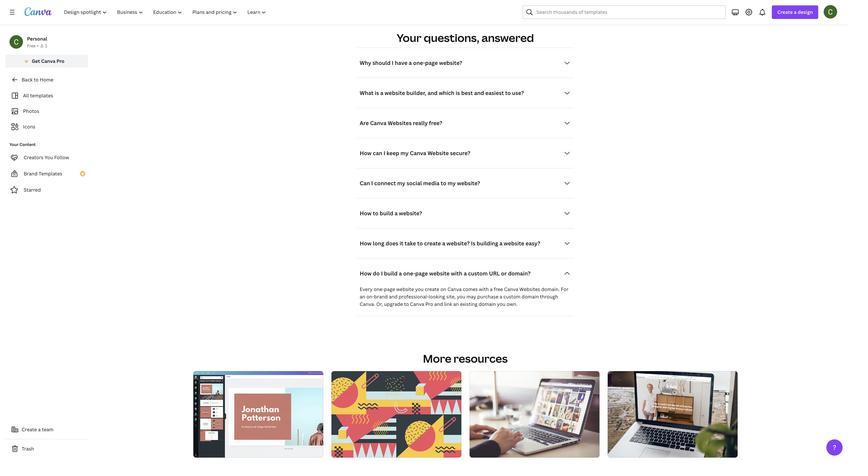 Task type: locate. For each thing, give the bounding box(es) containing it.
0 vertical spatial create
[[424, 240, 441, 248]]

0 horizontal spatial you
[[415, 286, 424, 293]]

websites down domain?
[[520, 286, 540, 293]]

create left design
[[778, 9, 793, 15]]

domain down the purchase
[[479, 301, 496, 308]]

1 vertical spatial pro
[[425, 301, 433, 308]]

an
[[360, 294, 365, 300], [453, 301, 459, 308]]

best website color scheme examples image
[[193, 372, 323, 459]]

website up on
[[429, 270, 450, 278]]

1 horizontal spatial websites
[[520, 286, 540, 293]]

media
[[423, 180, 440, 187]]

free
[[494, 286, 503, 293]]

1 is from the left
[[375, 89, 379, 97]]

2 vertical spatial you
[[497, 301, 506, 308]]

website
[[428, 150, 449, 157]]

2 vertical spatial one-
[[374, 286, 384, 293]]

is left best
[[456, 89, 460, 97]]

1 vertical spatial custom
[[504, 294, 521, 300]]

site,
[[446, 294, 456, 300]]

i for should
[[392, 59, 394, 67]]

a right building
[[500, 240, 503, 248]]

custom inside dropdown button
[[468, 270, 488, 278]]

0 vertical spatial build
[[380, 210, 393, 217]]

how to build a website?
[[360, 210, 422, 217]]

with inside every one-page website you create on canva comes with a free canva websites domain. for an on-brand and professional-looking site, you may purchase a custom domain through canva. or, upgrade to canva pro and link an existing domain you own.
[[479, 286, 489, 293]]

website? up how to build a website? dropdown button
[[457, 180, 480, 187]]

1 how from the top
[[360, 150, 372, 157]]

a left team
[[38, 427, 41, 433]]

get
[[32, 58, 40, 64]]

1 vertical spatial with
[[479, 286, 489, 293]]

0 horizontal spatial domain
[[479, 301, 496, 308]]

your up why should i have a one-page website?
[[397, 30, 422, 45]]

personal
[[27, 36, 47, 42]]

0 horizontal spatial custom
[[468, 270, 488, 278]]

1 vertical spatial you
[[457, 294, 465, 300]]

create left team
[[22, 427, 37, 433]]

create right take
[[424, 240, 441, 248]]

how down the can
[[360, 210, 372, 217]]

do
[[373, 270, 380, 278]]

to right media
[[441, 180, 446, 187]]

how
[[360, 150, 372, 157], [360, 210, 372, 217], [360, 240, 372, 248], [360, 270, 372, 278]]

1 horizontal spatial is
[[456, 89, 460, 97]]

photos link
[[9, 105, 84, 118]]

is right what
[[375, 89, 379, 97]]

an left on-
[[360, 294, 365, 300]]

a left is
[[442, 240, 445, 248]]

1 vertical spatial build
[[384, 270, 398, 278]]

a
[[794, 9, 797, 15], [409, 59, 412, 67], [380, 89, 383, 97], [395, 210, 398, 217], [442, 240, 445, 248], [500, 240, 503, 248], [399, 270, 402, 278], [464, 270, 467, 278], [490, 286, 493, 293], [500, 294, 502, 300], [38, 427, 41, 433]]

use?
[[512, 89, 524, 97]]

domain left through
[[522, 294, 539, 300]]

create inside button
[[22, 427, 37, 433]]

1 vertical spatial domain
[[479, 301, 496, 308]]

trash link
[[5, 443, 88, 456]]

my right keep
[[401, 150, 409, 157]]

website inside every one-page website you create on canva comes with a free canva websites domain. for an on-brand and professional-looking site, you may purchase a custom domain through canva. or, upgrade to canva pro and link an existing domain you own.
[[396, 286, 414, 293]]

website left builder,
[[385, 89, 405, 97]]

0 vertical spatial you
[[415, 286, 424, 293]]

None search field
[[523, 5, 726, 19]]

design
[[798, 9, 813, 15]]

page up professional- at the bottom
[[415, 270, 428, 278]]

an right link
[[453, 301, 459, 308]]

your left "content"
[[9, 142, 19, 148]]

how long does it take to create a website? is building a website easy?
[[360, 240, 540, 248]]

0 vertical spatial websites
[[388, 120, 412, 127]]

to right "back"
[[34, 77, 39, 83]]

websites inside are canva websites really free? dropdown button
[[388, 120, 412, 127]]

page up brand
[[384, 286, 395, 293]]

canva right get at the left top of page
[[41, 58, 55, 64]]

brand
[[374, 294, 388, 300]]

you right site,
[[457, 294, 465, 300]]

create a design button
[[772, 5, 818, 19]]

i right can
[[384, 150, 385, 157]]

can i connect my social media to my website?
[[360, 180, 480, 187]]

i
[[392, 59, 394, 67], [384, 150, 385, 157], [371, 180, 373, 187], [381, 270, 383, 278]]

a right what
[[380, 89, 383, 97]]

for
[[561, 286, 569, 293]]

0 vertical spatial page
[[425, 59, 438, 67]]

to down professional- at the bottom
[[404, 301, 409, 308]]

2 vertical spatial page
[[384, 286, 395, 293]]

building
[[477, 240, 498, 248]]

website
[[385, 89, 405, 97], [504, 240, 524, 248], [429, 270, 450, 278], [396, 286, 414, 293]]

1 horizontal spatial with
[[479, 286, 489, 293]]

secure?
[[450, 150, 470, 157]]

back to home link
[[5, 73, 88, 87]]

canva down professional- at the bottom
[[410, 301, 424, 308]]

i left the have
[[392, 59, 394, 67]]

3 how from the top
[[360, 240, 372, 248]]

pro up back to home link
[[57, 58, 64, 64]]

1 vertical spatial one-
[[403, 270, 415, 278]]

canva up site,
[[448, 286, 462, 293]]

website? up take
[[399, 210, 422, 217]]

websites left really
[[388, 120, 412, 127]]

custom
[[468, 270, 488, 278], [504, 294, 521, 300]]

create inside dropdown button
[[778, 9, 793, 15]]

how for how to build a website?
[[360, 210, 372, 217]]

and right best
[[474, 89, 484, 97]]

page for website?
[[425, 59, 438, 67]]

which
[[439, 89, 455, 97]]

0 horizontal spatial with
[[451, 270, 463, 278]]

what is a website builder, and which is best and easiest to use? button
[[357, 86, 574, 100]]

christina overa image
[[824, 5, 837, 19]]

canva inside button
[[41, 58, 55, 64]]

one- for build
[[403, 270, 415, 278]]

top level navigation element
[[60, 5, 272, 19]]

brand templates link
[[5, 167, 88, 181]]

12 website image formatting mistakes & how to fix them image
[[470, 372, 600, 459]]

how to build a website? button
[[357, 207, 574, 220]]

back to home
[[22, 77, 53, 83]]

and down looking
[[434, 301, 443, 308]]

1 horizontal spatial an
[[453, 301, 459, 308]]

0 vertical spatial domain
[[522, 294, 539, 300]]

you left own. at the right of the page
[[497, 301, 506, 308]]

content
[[20, 142, 36, 148]]

you
[[45, 154, 53, 161]]

with up site,
[[451, 270, 463, 278]]

websites
[[388, 120, 412, 127], [520, 286, 540, 293]]

0 vertical spatial pro
[[57, 58, 64, 64]]

you up professional- at the bottom
[[415, 286, 424, 293]]

how left can
[[360, 150, 372, 157]]

pro
[[57, 58, 64, 64], [425, 301, 433, 308]]

to left use?
[[505, 89, 511, 97]]

website? left is
[[447, 240, 470, 248]]

how for how can i keep my canva website secure?
[[360, 150, 372, 157]]

answered
[[482, 30, 534, 45]]

purchase
[[477, 294, 499, 300]]

0 vertical spatial an
[[360, 294, 365, 300]]

1 vertical spatial create
[[22, 427, 37, 433]]

4 how from the top
[[360, 270, 372, 278]]

0 horizontal spatial create
[[22, 427, 37, 433]]

custom left url
[[468, 270, 488, 278]]

photos
[[23, 108, 39, 114]]

comes
[[463, 286, 478, 293]]

one- inside every one-page website you create on canva comes with a free canva websites domain. for an on-brand and professional-looking site, you may purchase a custom domain through canva. or, upgrade to canva pro and link an existing domain you own.
[[374, 286, 384, 293]]

1 horizontal spatial you
[[457, 294, 465, 300]]

build right do
[[384, 270, 398, 278]]

create up looking
[[425, 286, 439, 293]]

30 websites with beautifully patterned backgrounds image
[[331, 372, 461, 459]]

how can i keep my canva website secure? button
[[357, 147, 574, 160]]

keep
[[387, 150, 399, 157]]

how left long
[[360, 240, 372, 248]]

or,
[[376, 301, 383, 308]]

websites inside every one-page website you create on canva comes with a free canva websites domain. for an on-brand and professional-looking site, you may purchase a custom domain through canva. or, upgrade to canva pro and link an existing domain you own.
[[520, 286, 540, 293]]

brand templates
[[24, 171, 62, 177]]

1 vertical spatial your
[[9, 142, 19, 148]]

how left do
[[360, 270, 372, 278]]

0 vertical spatial your
[[397, 30, 422, 45]]

0 horizontal spatial pro
[[57, 58, 64, 64]]

to
[[34, 77, 39, 83], [505, 89, 511, 97], [441, 180, 446, 187], [373, 210, 379, 217], [417, 240, 423, 248], [404, 301, 409, 308]]

0 vertical spatial custom
[[468, 270, 488, 278]]

questions,
[[424, 30, 479, 45]]

starred link
[[5, 184, 88, 197]]

one- right the have
[[413, 59, 425, 67]]

1 vertical spatial page
[[415, 270, 428, 278]]

0 vertical spatial with
[[451, 270, 463, 278]]

canva right free
[[504, 286, 518, 293]]

how do i build a one-page website with a custom url or domain? button
[[357, 267, 574, 281]]

to right take
[[417, 240, 423, 248]]

1 horizontal spatial your
[[397, 30, 422, 45]]

2 how from the top
[[360, 210, 372, 217]]

does
[[386, 240, 398, 248]]

0 horizontal spatial is
[[375, 89, 379, 97]]

you
[[415, 286, 424, 293], [457, 294, 465, 300], [497, 301, 506, 308]]

your for your content
[[9, 142, 19, 148]]

1 horizontal spatial custom
[[504, 294, 521, 300]]

0 vertical spatial create
[[778, 9, 793, 15]]

create
[[424, 240, 441, 248], [425, 286, 439, 293]]

0 vertical spatial one-
[[413, 59, 425, 67]]

is
[[471, 240, 475, 248]]

1 horizontal spatial create
[[778, 9, 793, 15]]

how for how do i build a one-page website with a custom url or domain?
[[360, 270, 372, 278]]

are
[[360, 120, 369, 127]]

one- up brand
[[374, 286, 384, 293]]

website?
[[439, 59, 462, 67], [457, 180, 480, 187], [399, 210, 422, 217], [447, 240, 470, 248]]

custom up own. at the right of the page
[[504, 294, 521, 300]]

0 horizontal spatial your
[[9, 142, 19, 148]]

and up upgrade
[[389, 294, 398, 300]]

what
[[360, 89, 374, 97]]

to up long
[[373, 210, 379, 217]]

one- up professional- at the bottom
[[403, 270, 415, 278]]

my right media
[[448, 180, 456, 187]]

0 horizontal spatial websites
[[388, 120, 412, 127]]

1 vertical spatial create
[[425, 286, 439, 293]]

website up professional- at the bottom
[[396, 286, 414, 293]]

may
[[467, 294, 476, 300]]

create inside every one-page website you create on canva comes with a free canva websites domain. for an on-brand and professional-looking site, you may purchase a custom domain through canva. or, upgrade to canva pro and link an existing domain you own.
[[425, 286, 439, 293]]

i right do
[[381, 270, 383, 278]]

domain?
[[508, 270, 531, 278]]

1 vertical spatial websites
[[520, 286, 540, 293]]

1 horizontal spatial pro
[[425, 301, 433, 308]]

build down connect
[[380, 210, 393, 217]]

own.
[[507, 301, 518, 308]]

a left design
[[794, 9, 797, 15]]

pro down looking
[[425, 301, 433, 308]]

with up the purchase
[[479, 286, 489, 293]]

one-
[[413, 59, 425, 67], [403, 270, 415, 278], [374, 286, 384, 293]]

a right do
[[399, 270, 402, 278]]

page right the have
[[425, 59, 438, 67]]



Task type: vqa. For each thing, say whether or not it's contained in the screenshot.
On
yes



Task type: describe. For each thing, give the bounding box(es) containing it.
take
[[405, 240, 416, 248]]

create a team button
[[5, 424, 88, 437]]

url
[[489, 270, 500, 278]]

have
[[395, 59, 408, 67]]

build inside how do i build a one-page website with a custom url or domain? dropdown button
[[384, 270, 398, 278]]

it
[[400, 240, 403, 248]]

a right the have
[[409, 59, 412, 67]]

back
[[22, 77, 33, 83]]

the best professional fonts to use for your website image
[[608, 372, 738, 459]]

2 horizontal spatial you
[[497, 301, 506, 308]]

more
[[423, 352, 451, 366]]

are canva websites really free? button
[[357, 116, 574, 130]]

2 is from the left
[[456, 89, 460, 97]]

how do i build a one-page website with a custom url or domain?
[[360, 270, 531, 278]]

website? down questions, on the top of page
[[439, 59, 462, 67]]

create for create a design
[[778, 9, 793, 15]]

free
[[27, 43, 36, 49]]

upgrade
[[384, 301, 403, 308]]

i for can
[[384, 150, 385, 157]]

easiest
[[485, 89, 504, 97]]

one- for have
[[413, 59, 425, 67]]

•
[[37, 43, 39, 49]]

best
[[461, 89, 473, 97]]

a left free
[[490, 286, 493, 293]]

get canva pro
[[32, 58, 64, 64]]

get canva pro button
[[5, 55, 88, 68]]

long
[[373, 240, 384, 248]]

with inside dropdown button
[[451, 270, 463, 278]]

connect
[[374, 180, 396, 187]]

why should i have a one-page website? button
[[357, 56, 574, 70]]

a up comes
[[464, 270, 467, 278]]

build inside how to build a website? dropdown button
[[380, 210, 393, 217]]

every one-page website you create on canva comes with a free canva websites domain. for an on-brand and professional-looking site, you may purchase a custom domain through canva. or, upgrade to canva pro and link an existing domain you own.
[[360, 286, 569, 308]]

1
[[45, 43, 47, 49]]

builder,
[[406, 89, 426, 97]]

why
[[360, 59, 371, 67]]

all
[[23, 92, 29, 99]]

looking
[[429, 294, 445, 300]]

why should i have a one-page website?
[[360, 59, 462, 67]]

all templates link
[[9, 89, 84, 102]]

free •
[[27, 43, 39, 49]]

1 horizontal spatial domain
[[522, 294, 539, 300]]

Search search field
[[537, 6, 722, 19]]

follow
[[54, 154, 69, 161]]

page for website
[[415, 270, 428, 278]]

creators you follow link
[[5, 151, 88, 165]]

are canva websites really free?
[[360, 120, 442, 127]]

and left which
[[428, 89, 438, 97]]

starred
[[24, 187, 41, 193]]

create a design
[[778, 9, 813, 15]]

page inside every one-page website you create on canva comes with a free canva websites domain. for an on-brand and professional-looking site, you may purchase a custom domain through canva. or, upgrade to canva pro and link an existing domain you own.
[[384, 286, 395, 293]]

a up the does
[[395, 210, 398, 217]]

icons
[[23, 124, 35, 130]]

create a team
[[22, 427, 53, 433]]

how for how long does it take to create a website? is building a website easy?
[[360, 240, 372, 248]]

on-
[[367, 294, 374, 300]]

a inside button
[[38, 427, 41, 433]]

easy?
[[526, 240, 540, 248]]

canva right "are"
[[370, 120, 387, 127]]

domain.
[[541, 286, 560, 293]]

can i connect my social media to my website? button
[[357, 177, 574, 190]]

all templates
[[23, 92, 53, 99]]

creators you follow
[[24, 154, 69, 161]]

i for do
[[381, 270, 383, 278]]

brand
[[24, 171, 38, 177]]

your questions, answered
[[397, 30, 534, 45]]

should
[[373, 59, 391, 67]]

create for create a team
[[22, 427, 37, 433]]

on
[[441, 286, 446, 293]]

icons link
[[9, 121, 84, 133]]

canva left website
[[410, 150, 426, 157]]

what is a website builder, and which is best and easiest to use?
[[360, 89, 524, 97]]

can
[[360, 180, 370, 187]]

create inside dropdown button
[[424, 240, 441, 248]]

templates
[[30, 92, 53, 99]]

0 horizontal spatial an
[[360, 294, 365, 300]]

your for your questions, answered
[[397, 30, 422, 45]]

canva.
[[360, 301, 375, 308]]

more resources
[[423, 352, 508, 366]]

every
[[360, 286, 373, 293]]

i right the can
[[371, 180, 373, 187]]

pro inside every one-page website you create on canva comes with a free canva websites domain. for an on-brand and professional-looking site, you may purchase a custom domain through canva. or, upgrade to canva pro and link an existing domain you own.
[[425, 301, 433, 308]]

1 vertical spatial an
[[453, 301, 459, 308]]

social
[[407, 180, 422, 187]]

how long does it take to create a website? is building a website easy? button
[[357, 237, 574, 251]]

can
[[373, 150, 382, 157]]

website left easy?
[[504, 240, 524, 248]]

really
[[413, 120, 428, 127]]

custom inside every one-page website you create on canva comes with a free canva websites domain. for an on-brand and professional-looking site, you may purchase a custom domain through canva. or, upgrade to canva pro and link an existing domain you own.
[[504, 294, 521, 300]]

home
[[40, 77, 53, 83]]

professional-
[[399, 294, 429, 300]]

free?
[[429, 120, 442, 127]]

pro inside button
[[57, 58, 64, 64]]

my left the social
[[397, 180, 405, 187]]

to inside every one-page website you create on canva comes with a free canva websites domain. for an on-brand and professional-looking site, you may purchase a custom domain through canva. or, upgrade to canva pro and link an existing domain you own.
[[404, 301, 409, 308]]

how can i keep my canva website secure?
[[360, 150, 470, 157]]

trash
[[22, 446, 34, 453]]

team
[[42, 427, 53, 433]]

templates
[[39, 171, 62, 177]]

or
[[501, 270, 507, 278]]

link
[[444, 301, 452, 308]]

a down free
[[500, 294, 502, 300]]



